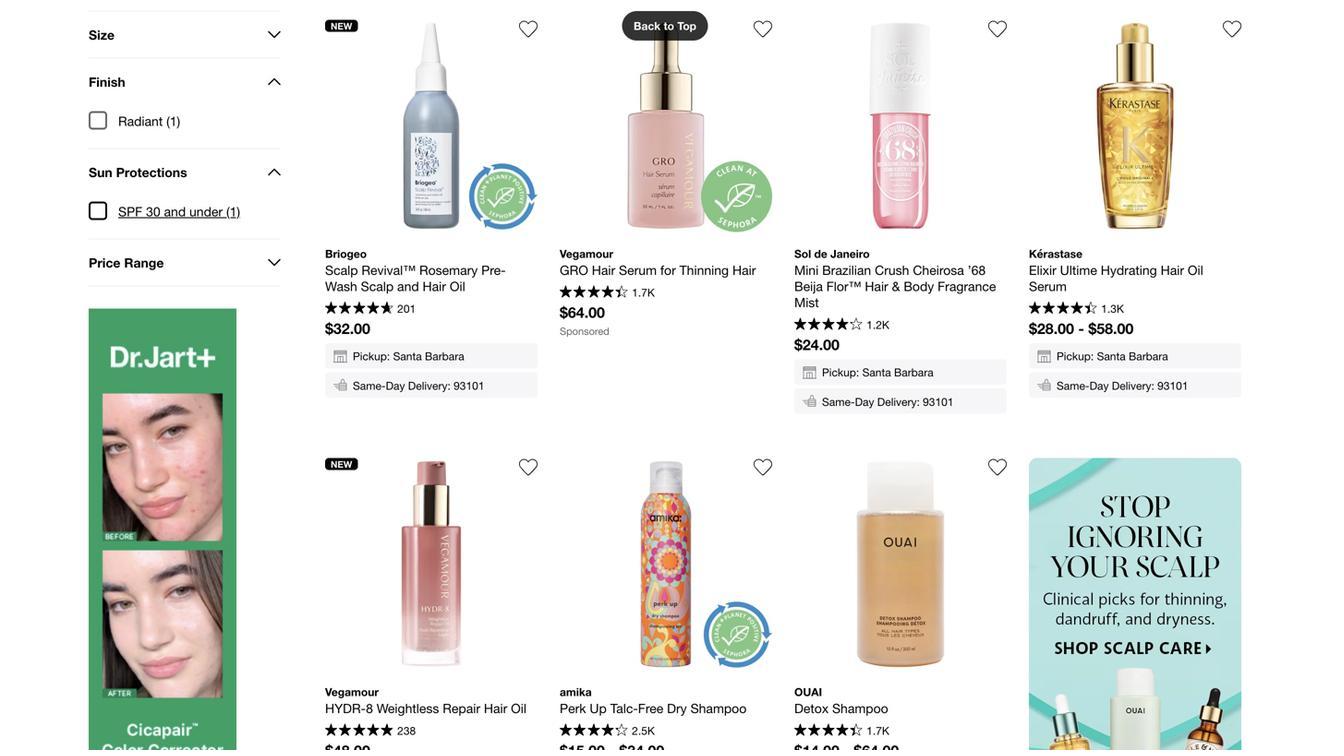Task type: describe. For each thing, give the bounding box(es) containing it.
1.7k for gro hair serum for thinning hair
[[632, 286, 655, 299]]

sign in to love ouai - detox shampoo image
[[988, 459, 1007, 477]]

crush
[[875, 263, 909, 278]]

back to top button
[[622, 11, 708, 41]]

2 new from the top
[[331, 459, 352, 470]]

day for $24.00
[[855, 396, 874, 409]]

fragrance
[[938, 279, 996, 294]]

detox
[[794, 702, 829, 717]]

stop ignoring your scalp get healthier hair with clinical picks for thinning, dandruff and damage image
[[1029, 459, 1241, 751]]

barbara for $28.00 - $58.00
[[1129, 350, 1168, 363]]

sign in to love sol de janeiro - mini brazilian crush cheirosa '68 beija flor™ hair & body fragrance mist image
[[988, 20, 1007, 38]]

1.3k
[[1101, 302, 1124, 315]]

-
[[1078, 320, 1084, 338]]

free
[[638, 702, 663, 717]]

pickup: santa barbara for $32.00
[[353, 350, 464, 363]]

back
[[634, 19, 661, 32]]

ouai detox shampoo
[[794, 687, 888, 717]]

hair right thinning
[[732, 263, 756, 278]]

sun protections
[[89, 165, 187, 180]]

ouai - detox shampoo image
[[794, 459, 1007, 671]]

cheirosa
[[913, 263, 964, 278]]

talc-
[[610, 702, 638, 717]]

4 stars element
[[794, 318, 862, 333]]

dry
[[667, 702, 687, 717]]

serum inside kérastase elixir ultime hydrating hair oil serum
[[1029, 279, 1067, 294]]

de
[[814, 248, 827, 261]]

sign in to love vegamour - hydr-8 weightless repair hair oil image
[[519, 459, 538, 477]]

amika
[[560, 687, 592, 699]]

vegamour gro hair serum for thinning hair
[[560, 248, 756, 278]]

delivery: for $32.00
[[408, 379, 451, 392]]

kérastase elixir ultime hydrating hair oil serum
[[1029, 248, 1207, 294]]

93101 for $28.00 - $58.00
[[1157, 379, 1188, 392]]

vegamour - hydr-8 weightless repair hair oil image
[[325, 459, 538, 671]]

$24.00
[[794, 336, 840, 354]]

pickup: for $32.00
[[353, 350, 390, 363]]

oil inside briogeo scalp revival™ rosemary pre- wash scalp and hair oil
[[450, 279, 465, 294]]

spf
[[118, 204, 142, 219]]

30
[[146, 204, 160, 219]]

santa for $28.00 - $58.00
[[1097, 350, 1126, 363]]

oil inside kérastase elixir ultime hydrating hair oil serum
[[1188, 263, 1203, 278]]

sponsored
[[560, 326, 609, 338]]

4.5 stars element down detox
[[794, 725, 862, 740]]

serum inside 'vegamour gro hair serum for thinning hair'
[[619, 263, 657, 278]]

vegamour hydr-8 weightless repair hair oil
[[325, 687, 527, 717]]

4.5 stars element down up
[[560, 725, 628, 740]]

wash
[[325, 279, 357, 294]]

kérastase - elixir ultime hydrating hair oil serum image
[[1029, 20, 1241, 232]]

1.2k reviews element
[[867, 318, 889, 331]]

spf 30 and under (1)
[[118, 204, 240, 219]]

same- for $32.00
[[353, 379, 386, 392]]

price range
[[89, 255, 164, 270]]

pickup: santa barbara for $24.00
[[822, 366, 934, 379]]

flor™
[[826, 279, 861, 294]]

238 reviews element
[[397, 725, 416, 738]]

sol de janeiro mini brazilian crush cheirosa '68 beija flor™ hair & body fragrance mist
[[794, 248, 1000, 310]]

sign in to love vegamour - gro hair serum for thinning hair image
[[754, 20, 772, 38]]

barbara for $24.00
[[894, 366, 934, 379]]

1.2k
[[867, 318, 889, 331]]

2.5k reviews element
[[632, 725, 655, 738]]

briogeo - scalp revival™ rosemary pre-wash scalp and hair oil image
[[325, 20, 538, 232]]

pre-
[[481, 263, 506, 278]]

hair inside the vegamour hydr-8 weightless repair hair oil
[[484, 702, 507, 717]]

price range button
[[89, 240, 281, 286]]

sun
[[89, 165, 112, 180]]

ouai
[[794, 687, 822, 699]]

hair right gro
[[592, 263, 615, 278]]

barbara for $32.00
[[425, 350, 464, 363]]

4.5 stars element for $64.00
[[560, 286, 628, 301]]

thinning
[[679, 263, 729, 278]]

same- for $28.00 - $58.00
[[1057, 379, 1090, 392]]

vegamour for hydr-
[[325, 687, 379, 699]]

$58.00
[[1088, 320, 1134, 338]]

same- for $24.00
[[822, 396, 855, 409]]

for
[[660, 263, 676, 278]]

$32.00
[[325, 320, 370, 338]]

pickup: for $24.00
[[822, 366, 859, 379]]

$64.00 sponsored
[[560, 304, 609, 338]]



Task type: vqa. For each thing, say whether or not it's contained in the screenshot.
Same- corresponding to $28.00 - $58.00
yes



Task type: locate. For each thing, give the bounding box(es) containing it.
0 vertical spatial oil
[[1188, 263, 1203, 278]]

radiant
[[118, 113, 163, 129]]

size
[[89, 27, 115, 42]]

to
[[664, 19, 674, 32]]

pickup: santa barbara down '$58.00'
[[1057, 350, 1168, 363]]

1 vertical spatial scalp
[[361, 279, 394, 294]]

vegamour for gro
[[560, 248, 613, 261]]

delivery: for $24.00
[[877, 396, 920, 409]]

2 vertical spatial oil
[[511, 702, 527, 717]]

1 horizontal spatial scalp
[[361, 279, 394, 294]]

same-day delivery: 93101 for $28.00 - $58.00
[[1057, 379, 1188, 392]]

1.7k reviews element for detox shampoo
[[867, 725, 889, 738]]

barbara down '$58.00'
[[1129, 350, 1168, 363]]

1.7k down 'vegamour gro hair serum for thinning hair'
[[632, 286, 655, 299]]

1 horizontal spatial shampoo
[[832, 702, 888, 717]]

under
[[189, 204, 223, 219]]

2 horizontal spatial same-day delivery: 93101
[[1057, 379, 1188, 392]]

hydr-
[[325, 702, 366, 717]]

oil inside the vegamour hydr-8 weightless repair hair oil
[[511, 702, 527, 717]]

4.5 stars element for $28.00 - $58.00
[[1029, 302, 1097, 317]]

2 horizontal spatial barbara
[[1129, 350, 1168, 363]]

vegamour inside 'vegamour gro hair serum for thinning hair'
[[560, 248, 613, 261]]

4.5 stars element up the $64.00
[[560, 286, 628, 301]]

briogeo scalp revival™ rosemary pre- wash scalp and hair oil
[[325, 248, 506, 294]]

serum left for
[[619, 263, 657, 278]]

1 vertical spatial serum
[[1029, 279, 1067, 294]]

201 reviews element
[[397, 302, 416, 315]]

perk
[[560, 702, 586, 717]]

scalp
[[325, 263, 358, 278], [361, 279, 394, 294]]

new
[[331, 20, 352, 31], [331, 459, 352, 470]]

rosemary
[[419, 263, 478, 278]]

and right 30
[[164, 204, 186, 219]]

day for $28.00 - $58.00
[[1090, 379, 1109, 392]]

1.7k reviews element for gro hair serum for thinning hair
[[632, 286, 655, 299]]

oil down rosemary
[[450, 279, 465, 294]]

1 horizontal spatial and
[[397, 279, 419, 294]]

0 horizontal spatial same-
[[353, 379, 386, 392]]

1 shampoo from the left
[[691, 702, 747, 717]]

delivery: down '$58.00'
[[1112, 379, 1154, 392]]

sol
[[794, 248, 811, 261]]

same- down $32.00
[[353, 379, 386, 392]]

pickup: santa barbara
[[353, 350, 464, 363], [1057, 350, 1168, 363], [822, 366, 934, 379]]

1 new from the top
[[331, 20, 352, 31]]

barbara
[[425, 350, 464, 363], [1129, 350, 1168, 363], [894, 366, 934, 379]]

(1)
[[166, 113, 180, 129], [226, 204, 240, 219]]

4.5 stars element for $32.00
[[325, 302, 393, 317]]

1 vertical spatial (1)
[[226, 204, 240, 219]]

santa
[[393, 350, 422, 363], [1097, 350, 1126, 363], [862, 366, 891, 379]]

sun protections button
[[89, 149, 281, 195]]

gro
[[560, 263, 588, 278]]

0 horizontal spatial shampoo
[[691, 702, 747, 717]]

1 horizontal spatial barbara
[[894, 366, 934, 379]]

0 vertical spatial new
[[331, 20, 352, 31]]

1 horizontal spatial (1)
[[226, 204, 240, 219]]

finish
[[89, 74, 125, 89]]

hair down rosemary
[[423, 279, 446, 294]]

0 horizontal spatial same-day delivery: 93101
[[353, 379, 484, 392]]

santa down 201 reviews element
[[393, 350, 422, 363]]

pickup: for $28.00 - $58.00
[[1057, 350, 1094, 363]]

same-day delivery: 93101 for $24.00
[[822, 396, 954, 409]]

1 horizontal spatial pickup:
[[822, 366, 859, 379]]

kérastase
[[1029, 248, 1083, 261]]

0 horizontal spatial delivery:
[[408, 379, 451, 392]]

2.5k
[[632, 725, 655, 738]]

1 horizontal spatial day
[[855, 396, 874, 409]]

2 horizontal spatial pickup:
[[1057, 350, 1094, 363]]

day down '1.2k reviews' element
[[855, 396, 874, 409]]

price
[[89, 255, 121, 270]]

day down 201 at the top of the page
[[386, 379, 405, 392]]

0 horizontal spatial 93101
[[454, 379, 484, 392]]

pickup: santa barbara down '1.2k reviews' element
[[822, 366, 934, 379]]

same-day delivery: 93101 down '1.2k reviews' element
[[822, 396, 954, 409]]

0 horizontal spatial santa
[[393, 350, 422, 363]]

sign in to love amika - perk up talc-free dry shampoo image
[[754, 459, 772, 477]]

delivery: down 201 at the top of the page
[[408, 379, 451, 392]]

amika - perk up talc-free dry shampoo image
[[560, 459, 772, 671]]

santa down '1.2k reviews' element
[[862, 366, 891, 379]]

hair right repair
[[484, 702, 507, 717]]

pickup: down the $24.00
[[822, 366, 859, 379]]

2 shampoo from the left
[[832, 702, 888, 717]]

barbara down rosemary
[[425, 350, 464, 363]]

hair right the hydrating
[[1161, 263, 1184, 278]]

hydrating
[[1101, 263, 1157, 278]]

serum
[[619, 263, 657, 278], [1029, 279, 1067, 294]]

ultime
[[1060, 263, 1097, 278]]

8
[[366, 702, 373, 717]]

238
[[397, 725, 416, 738]]

&
[[892, 279, 900, 294]]

0 horizontal spatial (1)
[[166, 113, 180, 129]]

vegamour up gro
[[560, 248, 613, 261]]

4.5 stars element up $32.00
[[325, 302, 393, 317]]

201
[[397, 302, 416, 315]]

(1) right radiant
[[166, 113, 180, 129]]

sign in to love kérastase - elixir ultime hydrating hair oil serum image
[[1223, 20, 1241, 38]]

same-day delivery: 93101 for $32.00
[[353, 379, 484, 392]]

2 horizontal spatial santa
[[1097, 350, 1126, 363]]

hair inside sol de janeiro mini brazilian crush cheirosa '68 beija flor™ hair & body fragrance mist
[[865, 279, 888, 294]]

pickup: down $32.00
[[353, 350, 390, 363]]

mist
[[794, 295, 819, 310]]

0 horizontal spatial and
[[164, 204, 186, 219]]

delivery: for $28.00 - $58.00
[[1112, 379, 1154, 392]]

$28.00 - $58.00
[[1029, 320, 1134, 338]]

shampoo right dry
[[691, 702, 747, 717]]

scalp up wash
[[325, 263, 358, 278]]

mini
[[794, 263, 819, 278]]

1.7k
[[632, 286, 655, 299], [867, 725, 889, 738]]

0 horizontal spatial 1.7k
[[632, 286, 655, 299]]

size button
[[89, 12, 281, 58]]

and up 201 at the top of the page
[[397, 279, 419, 294]]

0 horizontal spatial serum
[[619, 263, 657, 278]]

0 vertical spatial 1.7k
[[632, 286, 655, 299]]

2 horizontal spatial pickup: santa barbara
[[1057, 350, 1168, 363]]

hair inside briogeo scalp revival™ rosemary pre- wash scalp and hair oil
[[423, 279, 446, 294]]

day down '$58.00'
[[1090, 379, 1109, 392]]

0 horizontal spatial pickup:
[[353, 350, 390, 363]]

1.7k reviews element
[[632, 286, 655, 299], [867, 725, 889, 738]]

1 vertical spatial vegamour
[[325, 687, 379, 699]]

0 horizontal spatial vegamour
[[325, 687, 379, 699]]

1 horizontal spatial same-
[[822, 396, 855, 409]]

pickup:
[[353, 350, 390, 363], [1057, 350, 1094, 363], [822, 366, 859, 379]]

2 horizontal spatial same-
[[1057, 379, 1090, 392]]

0 horizontal spatial day
[[386, 379, 405, 392]]

sol de janeiro - mini brazilian crush cheirosa '68 beija flor™ hair & body fragrance mist image
[[794, 20, 1007, 232]]

santa for $32.00
[[393, 350, 422, 363]]

oil right the hydrating
[[1188, 263, 1203, 278]]

amika perk up talc-free dry shampoo
[[560, 687, 747, 717]]

1 horizontal spatial serum
[[1029, 279, 1067, 294]]

janeiro
[[830, 248, 870, 261]]

same- down the $24.00
[[822, 396, 855, 409]]

'68
[[968, 263, 986, 278]]

0 vertical spatial scalp
[[325, 263, 358, 278]]

elixir
[[1029, 263, 1057, 278]]

vegamour up hydr-
[[325, 687, 379, 699]]

0 vertical spatial and
[[164, 204, 186, 219]]

93101
[[454, 379, 484, 392], [1157, 379, 1188, 392], [923, 396, 954, 409]]

santa for $24.00
[[862, 366, 891, 379]]

santa down '$58.00'
[[1097, 350, 1126, 363]]

same-day delivery: 93101
[[353, 379, 484, 392], [1057, 379, 1188, 392], [822, 396, 954, 409]]

5 stars element
[[325, 725, 393, 740]]

repair
[[443, 702, 480, 717]]

1 horizontal spatial oil
[[511, 702, 527, 717]]

weightless
[[377, 702, 439, 717]]

brazilian
[[822, 263, 871, 278]]

pickup: santa barbara for $28.00 - $58.00
[[1057, 350, 1168, 363]]

delivery:
[[408, 379, 451, 392], [1112, 379, 1154, 392], [877, 396, 920, 409]]

(1) right under
[[226, 204, 240, 219]]

top
[[677, 19, 696, 32]]

up
[[590, 702, 607, 717]]

0 horizontal spatial barbara
[[425, 350, 464, 363]]

1 horizontal spatial 93101
[[923, 396, 954, 409]]

2 horizontal spatial oil
[[1188, 263, 1203, 278]]

1.7k reviews element down ouai detox shampoo
[[867, 725, 889, 738]]

serum down elixir
[[1029, 279, 1067, 294]]

1 horizontal spatial pickup: santa barbara
[[822, 366, 934, 379]]

revival™
[[362, 263, 416, 278]]

1 horizontal spatial 1.7k reviews element
[[867, 725, 889, 738]]

1 vertical spatial 1.7k reviews element
[[867, 725, 889, 738]]

0 vertical spatial vegamour
[[560, 248, 613, 261]]

0 horizontal spatial scalp
[[325, 263, 358, 278]]

oil left the perk
[[511, 702, 527, 717]]

same-day delivery: 93101 down 201 at the top of the page
[[353, 379, 484, 392]]

1 vertical spatial oil
[[450, 279, 465, 294]]

1 vertical spatial new
[[331, 459, 352, 470]]

barbara down body
[[894, 366, 934, 379]]

sign in to love briogeo - scalp revival™ rosemary pre-wash scalp and hair oil image
[[519, 20, 538, 38]]

protections
[[116, 165, 187, 180]]

vegamour
[[560, 248, 613, 261], [325, 687, 379, 699]]

4.5 stars element
[[560, 286, 628, 301], [325, 302, 393, 317], [1029, 302, 1097, 317], [560, 725, 628, 740], [794, 725, 862, 740]]

1.7k reviews element down 'vegamour gro hair serum for thinning hair'
[[632, 286, 655, 299]]

$28.00
[[1029, 320, 1074, 338]]

finish button
[[89, 59, 281, 105]]

briogeo
[[325, 248, 367, 261]]

2 horizontal spatial delivery:
[[1112, 379, 1154, 392]]

2 horizontal spatial day
[[1090, 379, 1109, 392]]

same-
[[353, 379, 386, 392], [1057, 379, 1090, 392], [822, 396, 855, 409]]

$64.00
[[560, 304, 605, 321]]

shampoo inside amika perk up talc-free dry shampoo
[[691, 702, 747, 717]]

1 vertical spatial 1.7k
[[867, 725, 889, 738]]

delivery: down the 1.2k
[[877, 396, 920, 409]]

hair inside kérastase elixir ultime hydrating hair oil serum
[[1161, 263, 1184, 278]]

back to top
[[634, 19, 696, 32]]

2 horizontal spatial 93101
[[1157, 379, 1188, 392]]

1 horizontal spatial 1.7k
[[867, 725, 889, 738]]

1 vertical spatial and
[[397, 279, 419, 294]]

1 horizontal spatial vegamour
[[560, 248, 613, 261]]

and
[[164, 204, 186, 219], [397, 279, 419, 294]]

93101 for $24.00
[[923, 396, 954, 409]]

shampoo
[[691, 702, 747, 717], [832, 702, 888, 717]]

range
[[124, 255, 164, 270]]

1.7k for detox shampoo
[[867, 725, 889, 738]]

0 horizontal spatial pickup: santa barbara
[[353, 350, 464, 363]]

scalp down revival™
[[361, 279, 394, 294]]

1.7k down ouai detox shampoo
[[867, 725, 889, 738]]

1 horizontal spatial delivery:
[[877, 396, 920, 409]]

pickup: down $28.00 - $58.00
[[1057, 350, 1094, 363]]

beija
[[794, 279, 823, 294]]

4.5 stars element up $28.00
[[1029, 302, 1097, 317]]

0 vertical spatial 1.7k reviews element
[[632, 286, 655, 299]]

image de bannière avec contenu sponsorisé image
[[89, 309, 236, 751]]

pickup: santa barbara down 201 reviews element
[[353, 350, 464, 363]]

1.3k reviews element
[[1101, 302, 1124, 315]]

day for $32.00
[[386, 379, 405, 392]]

and inside briogeo scalp revival™ rosemary pre- wash scalp and hair oil
[[397, 279, 419, 294]]

body
[[904, 279, 934, 294]]

93101 for $32.00
[[454, 379, 484, 392]]

day
[[386, 379, 405, 392], [1090, 379, 1109, 392], [855, 396, 874, 409]]

0 vertical spatial serum
[[619, 263, 657, 278]]

0 horizontal spatial 1.7k reviews element
[[632, 286, 655, 299]]

vegamour - gro hair serum for thinning hair image
[[560, 20, 772, 232]]

vegamour inside the vegamour hydr-8 weightless repair hair oil
[[325, 687, 379, 699]]

same-day delivery: 93101 down '$58.00'
[[1057, 379, 1188, 392]]

shampoo right detox
[[832, 702, 888, 717]]

hair
[[592, 263, 615, 278], [732, 263, 756, 278], [1161, 263, 1184, 278], [423, 279, 446, 294], [865, 279, 888, 294], [484, 702, 507, 717]]

oil
[[1188, 263, 1203, 278], [450, 279, 465, 294], [511, 702, 527, 717]]

hair left &
[[865, 279, 888, 294]]

shampoo inside ouai detox shampoo
[[832, 702, 888, 717]]

1 horizontal spatial same-day delivery: 93101
[[822, 396, 954, 409]]

radiant (1)
[[118, 113, 180, 129]]

0 horizontal spatial oil
[[450, 279, 465, 294]]

same- down -
[[1057, 379, 1090, 392]]

0 vertical spatial (1)
[[166, 113, 180, 129]]

1 horizontal spatial santa
[[862, 366, 891, 379]]



